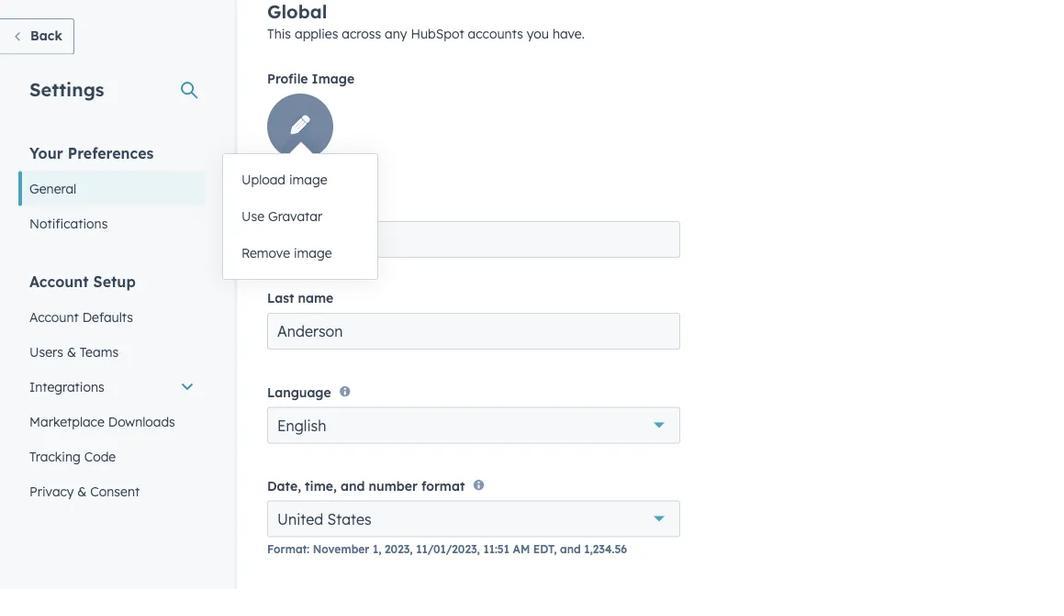 Task type: locate. For each thing, give the bounding box(es) containing it.
0 vertical spatial name
[[299, 198, 335, 214]]

3 , from the left
[[554, 543, 557, 557]]

use
[[242, 208, 265, 225]]

number
[[369, 478, 418, 494]]

, right am
[[554, 543, 557, 557]]

,
[[410, 543, 413, 557], [477, 543, 480, 557], [554, 543, 557, 557]]

this
[[267, 26, 291, 42]]

& right privacy
[[77, 484, 87, 500]]

0 horizontal spatial &
[[67, 344, 76, 360]]

english
[[277, 416, 327, 435]]

edit button
[[267, 94, 333, 166]]

users
[[29, 344, 63, 360]]

defaults
[[82, 309, 133, 325]]

hubspot
[[411, 26, 464, 42]]

back
[[30, 28, 62, 44]]

november
[[313, 543, 370, 557]]

united
[[277, 510, 323, 529]]

1 vertical spatial image
[[294, 245, 332, 261]]

1 , from the left
[[410, 543, 413, 557]]

and right the time,
[[341, 478, 365, 494]]

name
[[299, 198, 335, 214], [298, 290, 334, 306]]

image inside 'button'
[[289, 172, 328, 188]]

edt
[[533, 543, 554, 557]]

privacy & consent
[[29, 484, 140, 500]]

2 , from the left
[[477, 543, 480, 557]]

marketplace downloads
[[29, 414, 175, 430]]

0 vertical spatial account
[[29, 272, 89, 291]]

name for first name
[[299, 198, 335, 214]]

image
[[289, 172, 328, 188], [294, 245, 332, 261]]

image inside button
[[294, 245, 332, 261]]

profile image
[[267, 71, 355, 87]]

across
[[342, 26, 381, 42]]

last name
[[267, 290, 334, 306]]

upload image
[[242, 172, 328, 188]]

2 horizontal spatial ,
[[554, 543, 557, 557]]

language
[[267, 384, 331, 400]]

0 horizontal spatial and
[[341, 478, 365, 494]]

your preferences
[[29, 144, 154, 162]]

integrations
[[29, 379, 104, 395]]

profile
[[267, 71, 308, 87]]

0 vertical spatial &
[[67, 344, 76, 360]]

account up users
[[29, 309, 79, 325]]

1 account from the top
[[29, 272, 89, 291]]

image up first name
[[289, 172, 328, 188]]

2 account from the top
[[29, 309, 79, 325]]

gravatar
[[268, 208, 322, 225]]

image down use gravatar button at the left of page
[[294, 245, 332, 261]]

and right edt at the bottom of page
[[560, 543, 581, 557]]

you
[[527, 26, 549, 42]]

0 vertical spatial and
[[341, 478, 365, 494]]

1 vertical spatial account
[[29, 309, 79, 325]]

image for upload image
[[289, 172, 328, 188]]

&
[[67, 344, 76, 360], [77, 484, 87, 500]]

tracking code
[[29, 449, 116, 465]]

remove image
[[242, 245, 332, 261]]

setup
[[93, 272, 136, 291]]

united states button
[[267, 501, 681, 538]]

& for users
[[67, 344, 76, 360]]

& right users
[[67, 344, 76, 360]]

11/01/2023
[[416, 543, 477, 557]]

First name text field
[[267, 221, 681, 258]]

2023
[[385, 543, 410, 557]]

users & teams link
[[18, 335, 206, 370]]

, right 1, in the left of the page
[[410, 543, 413, 557]]

name right last
[[298, 290, 334, 306]]

global
[[267, 0, 327, 23]]

1 horizontal spatial ,
[[477, 543, 480, 557]]

users & teams
[[29, 344, 119, 360]]

general
[[29, 180, 76, 197]]

consent
[[90, 484, 140, 500]]

0 horizontal spatial ,
[[410, 543, 413, 557]]

account up account defaults
[[29, 272, 89, 291]]

0 vertical spatial image
[[289, 172, 328, 188]]

general link
[[18, 171, 206, 206]]

account
[[29, 272, 89, 291], [29, 309, 79, 325]]

upload
[[242, 172, 286, 188]]

1 vertical spatial name
[[298, 290, 334, 306]]

, left 11:51 on the left
[[477, 543, 480, 557]]

1 horizontal spatial &
[[77, 484, 87, 500]]

privacy & consent link
[[18, 474, 206, 509]]

format : november 1, 2023 , 11/01/2023 , 11:51 am edt , and 1,234.56
[[267, 543, 627, 557]]

states
[[328, 510, 372, 529]]

name for last name
[[298, 290, 334, 306]]

1 vertical spatial &
[[77, 484, 87, 500]]

and
[[341, 478, 365, 494], [560, 543, 581, 557]]

name right first
[[299, 198, 335, 214]]

applies
[[295, 26, 338, 42]]

date,
[[267, 478, 301, 494]]

account setup element
[[18, 271, 206, 544]]

account defaults
[[29, 309, 133, 325]]

1 horizontal spatial and
[[560, 543, 581, 557]]

account setup
[[29, 272, 136, 291]]

& for privacy
[[77, 484, 87, 500]]

english button
[[267, 407, 681, 444]]



Task type: vqa. For each thing, say whether or not it's contained in the screenshot.
deals
no



Task type: describe. For each thing, give the bounding box(es) containing it.
use gravatar button
[[223, 198, 377, 235]]

Last name text field
[[267, 313, 681, 350]]

your preferences element
[[18, 143, 206, 241]]

settings
[[29, 78, 104, 101]]

code
[[84, 449, 116, 465]]

am
[[513, 543, 530, 557]]

11:51
[[483, 543, 510, 557]]

teams
[[80, 344, 119, 360]]

image
[[312, 71, 355, 87]]

image for remove image
[[294, 245, 332, 261]]

first
[[267, 198, 296, 214]]

last
[[267, 290, 294, 306]]

back link
[[0, 18, 74, 55]]

remove image button
[[223, 235, 377, 272]]

preferences
[[68, 144, 154, 162]]

account defaults link
[[18, 300, 206, 335]]

marketplace
[[29, 414, 105, 430]]

global this applies across any hubspot accounts you have.
[[267, 0, 585, 42]]

1,234.56
[[584, 543, 627, 557]]

date, time, and number format
[[267, 478, 465, 494]]

use gravatar
[[242, 208, 322, 225]]

format
[[422, 478, 465, 494]]

downloads
[[108, 414, 175, 430]]

privacy
[[29, 484, 74, 500]]

account for account setup
[[29, 272, 89, 291]]

tracking code link
[[18, 439, 206, 474]]

tracking
[[29, 449, 81, 465]]

1 vertical spatial and
[[560, 543, 581, 557]]

remove
[[242, 245, 290, 261]]

first name
[[267, 198, 335, 214]]

1,
[[373, 543, 382, 557]]

united states
[[277, 510, 372, 529]]

format
[[267, 543, 307, 557]]

notifications link
[[18, 206, 206, 241]]

marketplace downloads link
[[18, 405, 206, 439]]

integrations button
[[18, 370, 206, 405]]

upload image button
[[223, 162, 377, 198]]

notifications
[[29, 215, 108, 231]]

time,
[[305, 478, 337, 494]]

account for account defaults
[[29, 309, 79, 325]]

your
[[29, 144, 63, 162]]

accounts
[[468, 26, 523, 42]]

have.
[[553, 26, 585, 42]]

:
[[307, 543, 310, 557]]

any
[[385, 26, 407, 42]]



